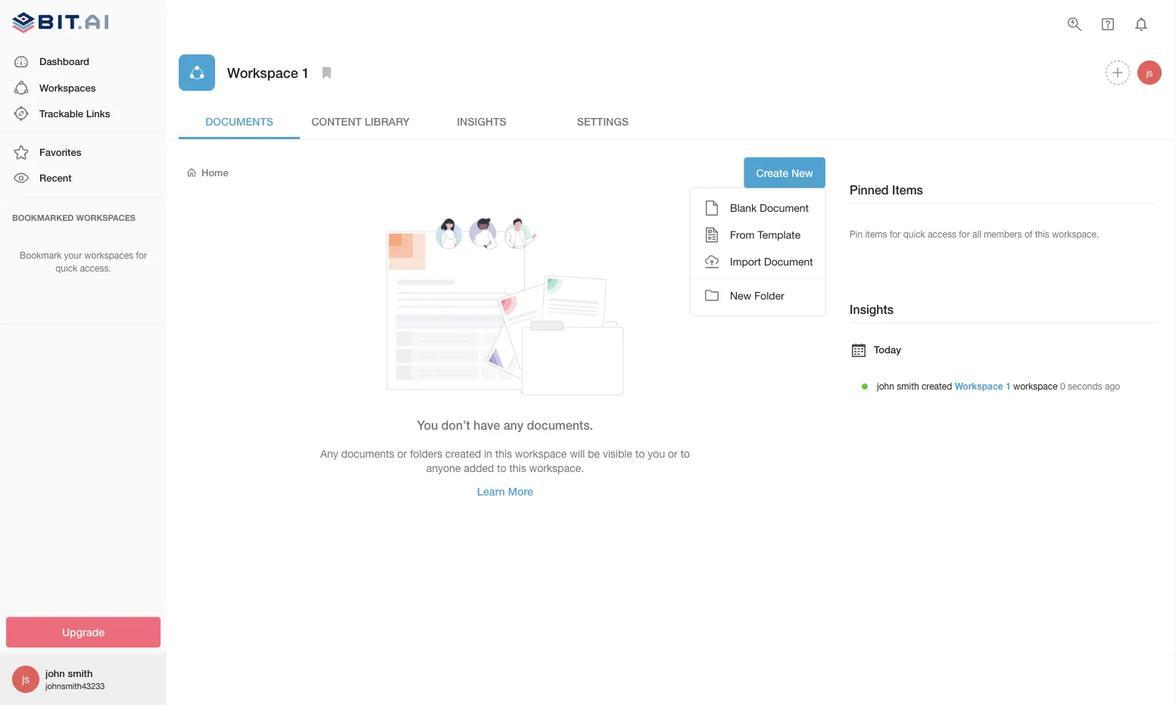 Task type: vqa. For each thing, say whether or not it's contained in the screenshot.
the members
yes



Task type: locate. For each thing, give the bounding box(es) containing it.
documents link
[[179, 103, 300, 139]]

will
[[570, 448, 585, 460]]

folders
[[410, 448, 442, 460]]

more
[[508, 485, 533, 498]]

any
[[504, 419, 524, 433]]

smith
[[897, 381, 919, 392], [68, 668, 93, 680]]

smith inside john smith johnsmith43233
[[68, 668, 93, 680]]

document down template
[[764, 256, 813, 268]]

insights
[[457, 115, 506, 127], [850, 302, 894, 317]]

documents
[[205, 115, 273, 127]]

1 vertical spatial created
[[445, 448, 481, 460]]

or left folders
[[397, 448, 407, 460]]

this right in
[[495, 448, 512, 460]]

john
[[877, 381, 894, 392], [45, 668, 65, 680]]

created inside any documents or folders created in this workspace will be visible to you or to anyone added to this workspace.
[[445, 448, 481, 460]]

1 horizontal spatial new
[[792, 167, 813, 179]]

or right you
[[668, 448, 678, 460]]

or
[[397, 448, 407, 460], [668, 448, 678, 460]]

pin
[[850, 229, 863, 239]]

0 horizontal spatial insights
[[457, 115, 506, 127]]

added
[[464, 463, 494, 475]]

workspace. down will
[[529, 463, 584, 475]]

all
[[973, 229, 981, 239]]

0 horizontal spatial smith
[[68, 668, 93, 680]]

workspaces
[[84, 250, 133, 261]]

bookmark your workspaces for quick access.
[[20, 250, 147, 274]]

workspace 1 link
[[955, 381, 1011, 392]]

js
[[1146, 67, 1153, 78], [22, 674, 30, 686]]

1 horizontal spatial for
[[890, 229, 901, 239]]

in
[[484, 448, 492, 460]]

0 horizontal spatial to
[[497, 463, 506, 475]]

2 vertical spatial this
[[509, 463, 526, 475]]

smith up johnsmith43233
[[68, 668, 93, 680]]

items
[[865, 229, 887, 239]]

1 horizontal spatial workspace.
[[1052, 229, 1099, 239]]

access
[[928, 229, 957, 239]]

1 vertical spatial workspace
[[515, 448, 567, 460]]

quick
[[903, 229, 925, 239], [55, 263, 78, 274]]

john up johnsmith43233
[[45, 668, 65, 680]]

recent
[[39, 172, 72, 184]]

john down today
[[877, 381, 894, 392]]

this right of
[[1035, 229, 1050, 239]]

smith down today
[[897, 381, 919, 392]]

document inside blank document button
[[760, 202, 809, 214]]

0 horizontal spatial created
[[445, 448, 481, 460]]

1 horizontal spatial quick
[[903, 229, 925, 239]]

0 vertical spatial john
[[877, 381, 894, 392]]

0 vertical spatial created
[[922, 381, 952, 392]]

0 vertical spatial this
[[1035, 229, 1050, 239]]

created up added
[[445, 448, 481, 460]]

0 horizontal spatial quick
[[55, 263, 78, 274]]

insights link
[[421, 103, 542, 139]]

1 vertical spatial quick
[[55, 263, 78, 274]]

library
[[365, 115, 410, 127]]

1 horizontal spatial js
[[1146, 67, 1153, 78]]

1 vertical spatial new
[[730, 290, 752, 302]]

bookmarked
[[12, 213, 74, 223]]

1 horizontal spatial workspace
[[1013, 381, 1058, 392]]

1 vertical spatial smith
[[68, 668, 93, 680]]

workspace down documents.
[[515, 448, 567, 460]]

items
[[892, 183, 923, 197]]

blank document
[[730, 202, 809, 214]]

content
[[311, 115, 362, 127]]

1 vertical spatial document
[[764, 256, 813, 268]]

0 vertical spatial insights
[[457, 115, 506, 127]]

smith for john smith created workspace 1 workspace 0 seconds ago
[[897, 381, 919, 392]]

workspace.
[[1052, 229, 1099, 239], [529, 463, 584, 475]]

for left the all
[[959, 229, 970, 239]]

john for john smith created workspace 1 workspace 0 seconds ago
[[877, 381, 894, 392]]

to right you
[[681, 448, 690, 460]]

0 horizontal spatial js
[[22, 674, 30, 686]]

0 horizontal spatial john
[[45, 668, 65, 680]]

any
[[320, 448, 338, 460]]

workspace. right of
[[1052, 229, 1099, 239]]

dashboard
[[39, 56, 89, 67]]

favorites button
[[0, 139, 167, 165]]

bookmark image
[[318, 64, 336, 82]]

insights inside insights link
[[457, 115, 506, 127]]

dashboard button
[[0, 49, 167, 75]]

1
[[302, 64, 310, 81], [1006, 381, 1011, 392]]

1 horizontal spatial smith
[[897, 381, 919, 392]]

1 horizontal spatial to
[[635, 448, 645, 460]]

new inside 'button'
[[730, 290, 752, 302]]

1 left 0
[[1006, 381, 1011, 392]]

import
[[730, 256, 761, 268]]

members
[[984, 229, 1022, 239]]

0 horizontal spatial workspace
[[227, 64, 298, 81]]

john inside john smith johnsmith43233
[[45, 668, 65, 680]]

bookmark
[[20, 250, 62, 261]]

recent button
[[0, 165, 167, 191]]

for
[[890, 229, 901, 239], [959, 229, 970, 239], [136, 250, 147, 261]]

workspace
[[227, 64, 298, 81], [955, 381, 1003, 392]]

upgrade button
[[6, 618, 161, 648]]

0 horizontal spatial new
[[730, 290, 752, 302]]

0 vertical spatial workspace
[[1013, 381, 1058, 392]]

quick down 'your'
[[55, 263, 78, 274]]

document for import document
[[764, 256, 813, 268]]

you don't have any documents.
[[417, 419, 593, 433]]

create
[[756, 167, 789, 179]]

0 vertical spatial smith
[[897, 381, 919, 392]]

1 vertical spatial workspace.
[[529, 463, 584, 475]]

to left you
[[635, 448, 645, 460]]

john for john smith johnsmith43233
[[45, 668, 65, 680]]

workspace left 0
[[1013, 381, 1058, 392]]

be
[[588, 448, 600, 460]]

1 left bookmark icon
[[302, 64, 310, 81]]

for right workspaces
[[136, 250, 147, 261]]

new left folder on the top of the page
[[730, 290, 752, 302]]

to
[[635, 448, 645, 460], [681, 448, 690, 460], [497, 463, 506, 475]]

document up template
[[760, 202, 809, 214]]

to right added
[[497, 463, 506, 475]]

js button
[[1135, 58, 1164, 87]]

2 or from the left
[[668, 448, 678, 460]]

0 horizontal spatial or
[[397, 448, 407, 460]]

0 vertical spatial document
[[760, 202, 809, 214]]

of
[[1025, 229, 1033, 239]]

0 horizontal spatial for
[[136, 250, 147, 261]]

1 vertical spatial insights
[[850, 302, 894, 317]]

learn more
[[477, 485, 533, 498]]

0 horizontal spatial 1
[[302, 64, 310, 81]]

0 vertical spatial workspace.
[[1052, 229, 1099, 239]]

0 horizontal spatial workspace.
[[529, 463, 584, 475]]

this up more
[[509, 463, 526, 475]]

anyone
[[426, 463, 461, 475]]

1 horizontal spatial 1
[[1006, 381, 1011, 392]]

workspace
[[1013, 381, 1058, 392], [515, 448, 567, 460]]

0 vertical spatial js
[[1146, 67, 1153, 78]]

tab list
[[179, 103, 1164, 139]]

0 vertical spatial new
[[792, 167, 813, 179]]

john smith johnsmith43233
[[45, 668, 105, 692]]

new
[[792, 167, 813, 179], [730, 290, 752, 302]]

1 horizontal spatial john
[[877, 381, 894, 392]]

1 horizontal spatial workspace
[[955, 381, 1003, 392]]

new right the create
[[792, 167, 813, 179]]

seconds
[[1068, 381, 1102, 392]]

document inside 'import document' button
[[764, 256, 813, 268]]

0 horizontal spatial workspace
[[515, 448, 567, 460]]

created left workspace 1 link
[[922, 381, 952, 392]]

this
[[1035, 229, 1050, 239], [495, 448, 512, 460], [509, 463, 526, 475]]

trackable links button
[[0, 101, 167, 127]]

1 vertical spatial js
[[22, 674, 30, 686]]

1 horizontal spatial or
[[668, 448, 678, 460]]

workspace inside any documents or folders created in this workspace will be visible to you or to anyone added to this workspace.
[[515, 448, 567, 460]]

for right items
[[890, 229, 901, 239]]

learn
[[477, 485, 505, 498]]

1 vertical spatial john
[[45, 668, 65, 680]]

you
[[648, 448, 665, 460]]

0 vertical spatial quick
[[903, 229, 925, 239]]

quick left access
[[903, 229, 925, 239]]

tab list containing documents
[[179, 103, 1164, 139]]

1 vertical spatial workspace
[[955, 381, 1003, 392]]



Task type: describe. For each thing, give the bounding box(es) containing it.
1 vertical spatial 1
[[1006, 381, 1011, 392]]

import document
[[730, 256, 813, 268]]

settings link
[[542, 103, 663, 139]]

workspaces
[[76, 213, 136, 223]]

2 horizontal spatial for
[[959, 229, 970, 239]]

import document button
[[691, 249, 825, 276]]

don't
[[441, 419, 470, 433]]

workspace. inside any documents or folders created in this workspace will be visible to you or to anyone added to this workspace.
[[529, 463, 584, 475]]

any documents or folders created in this workspace will be visible to you or to anyone added to this workspace.
[[320, 448, 690, 475]]

pinned
[[850, 183, 889, 197]]

documents
[[341, 448, 395, 460]]

new inside button
[[792, 167, 813, 179]]

pinned items
[[850, 183, 923, 197]]

johnsmith43233
[[45, 682, 105, 692]]

for inside bookmark your workspaces for quick access.
[[136, 250, 147, 261]]

workspaces button
[[0, 75, 167, 101]]

favorites
[[39, 146, 81, 158]]

trackable links
[[39, 108, 110, 119]]

learn more link
[[465, 476, 545, 507]]

0 vertical spatial 1
[[302, 64, 310, 81]]

home
[[201, 167, 228, 178]]

blank
[[730, 202, 757, 214]]

john smith created workspace 1 workspace 0 seconds ago
[[877, 381, 1120, 392]]

2 horizontal spatial to
[[681, 448, 690, 460]]

you
[[417, 419, 438, 433]]

home link
[[185, 166, 228, 180]]

settings
[[577, 115, 629, 127]]

upgrade
[[62, 627, 105, 639]]

content library
[[311, 115, 410, 127]]

quick inside bookmark your workspaces for quick access.
[[55, 263, 78, 274]]

documents.
[[527, 419, 593, 433]]

links
[[86, 108, 110, 119]]

new folder
[[730, 290, 785, 302]]

workspaces
[[39, 82, 96, 93]]

create new button
[[744, 158, 826, 188]]

have
[[474, 419, 500, 433]]

workspace 1
[[227, 64, 310, 81]]

access.
[[80, 263, 111, 274]]

from
[[730, 229, 755, 241]]

from template button
[[691, 222, 825, 249]]

smith for john smith johnsmith43233
[[68, 668, 93, 680]]

today
[[874, 344, 901, 355]]

1 or from the left
[[397, 448, 407, 460]]

new folder button
[[691, 282, 825, 309]]

trackable
[[39, 108, 83, 119]]

visible
[[603, 448, 633, 460]]

0
[[1060, 381, 1065, 392]]

1 horizontal spatial created
[[922, 381, 952, 392]]

your
[[64, 250, 82, 261]]

bookmarked workspaces
[[12, 213, 136, 223]]

0 vertical spatial workspace
[[227, 64, 298, 81]]

content library link
[[300, 103, 421, 139]]

1 horizontal spatial insights
[[850, 302, 894, 317]]

js inside button
[[1146, 67, 1153, 78]]

pin items for quick access for all members of this workspace.
[[850, 229, 1099, 239]]

document for blank document
[[760, 202, 809, 214]]

from template
[[730, 229, 801, 241]]

blank document button
[[691, 195, 825, 222]]

1 vertical spatial this
[[495, 448, 512, 460]]

template
[[758, 229, 801, 241]]

folder
[[754, 290, 785, 302]]

create new
[[756, 167, 813, 179]]

ago
[[1105, 381, 1120, 392]]



